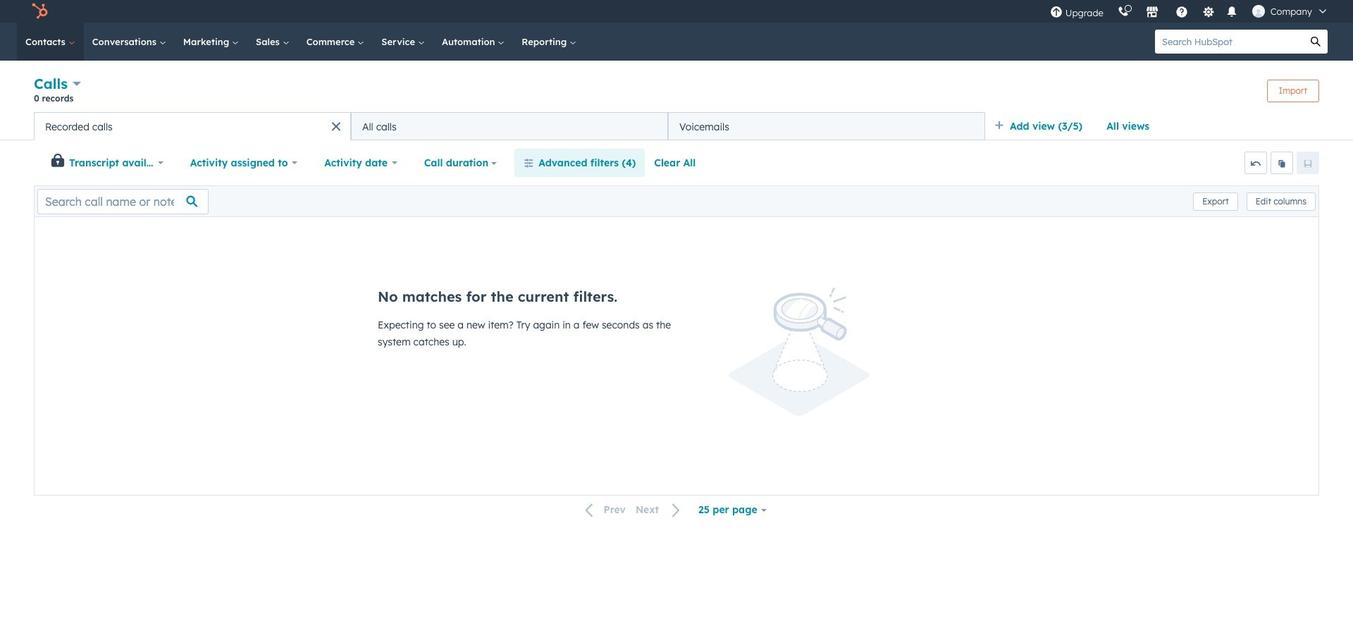 Task type: vqa. For each thing, say whether or not it's contained in the screenshot.
fourth Press to sort. element from the left
no



Task type: locate. For each thing, give the bounding box(es) containing it.
Search call name or notes search field
[[37, 189, 209, 214]]

banner
[[34, 73, 1320, 112]]

menu
[[1043, 0, 1337, 23]]

marketplaces image
[[1146, 6, 1159, 19]]



Task type: describe. For each thing, give the bounding box(es) containing it.
Search HubSpot search field
[[1155, 30, 1304, 54]]

jacob simon image
[[1253, 5, 1265, 18]]

pagination navigation
[[577, 501, 690, 519]]



